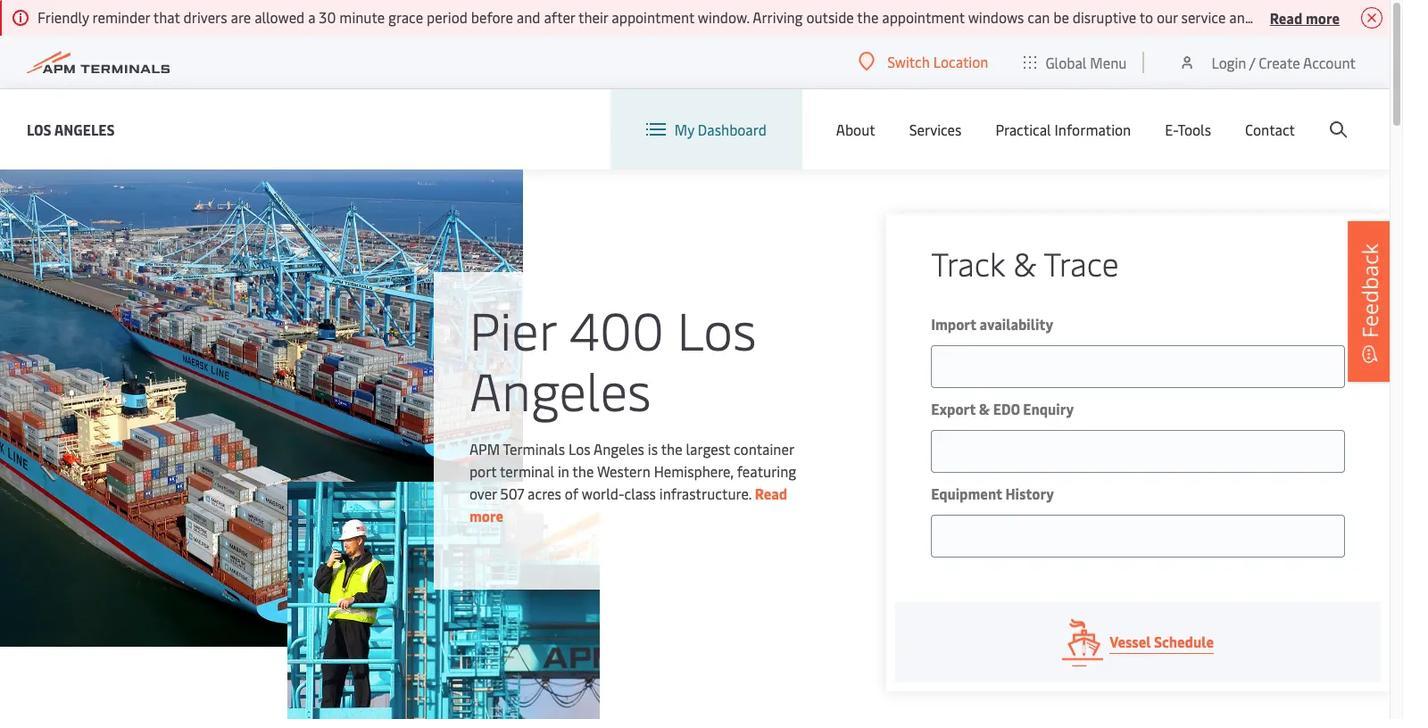 Task type: vqa. For each thing, say whether or not it's contained in the screenshot.
the times
no



Task type: describe. For each thing, give the bounding box(es) containing it.
0 horizontal spatial los
[[27, 119, 51, 139]]

about button
[[836, 89, 875, 170]]

information
[[1055, 120, 1131, 139]]

apm terminals los angeles is the largest container port terminal in the western hemisphere, featuring over 507 acres of world-class infrastructure.
[[469, 439, 796, 503]]

switch location
[[887, 52, 988, 71]]

period
[[427, 7, 468, 27]]

drivers
[[183, 7, 227, 27]]

vessel
[[1110, 632, 1151, 652]]

e-
[[1165, 120, 1178, 139]]

los for pier 400 los angeles
[[677, 293, 757, 364]]

container
[[734, 439, 794, 458]]

services
[[909, 120, 962, 139]]

feedback button
[[1348, 221, 1392, 382]]

more for read more link in the bottom of the page
[[469, 506, 503, 525]]

feedback
[[1355, 244, 1384, 338]]

read more for read more link in the bottom of the page
[[469, 483, 787, 525]]

service
[[1181, 7, 1226, 27]]

1 appointment from the left
[[612, 7, 694, 27]]

practical information button
[[996, 89, 1131, 170]]

2 appointment from the left
[[882, 7, 965, 27]]

negative
[[1290, 7, 1345, 27]]

read more link
[[469, 483, 787, 525]]

e-tools button
[[1165, 89, 1211, 170]]

schedule
[[1154, 632, 1214, 652]]

history
[[1005, 484, 1054, 503]]

about
[[836, 120, 875, 139]]

507
[[500, 483, 524, 503]]

friendly reminder that drivers are allowed a 30 minute grace period before and after their appointment window. arriving outside the appointment windows can be disruptive to our service and have negative impacts o
[[37, 7, 1403, 27]]

infrastructure.
[[659, 483, 751, 503]]

0 vertical spatial angeles
[[54, 119, 115, 139]]

& for edo
[[979, 399, 990, 419]]

& for trace
[[1013, 241, 1036, 285]]

angeles for pier
[[469, 354, 651, 424]]

import
[[931, 314, 976, 334]]

los angeles link
[[27, 118, 115, 141]]

have
[[1257, 7, 1287, 27]]

pier
[[469, 293, 556, 364]]

read for read more link in the bottom of the page
[[755, 483, 787, 503]]

global menu button
[[1006, 35, 1145, 89]]

close alert image
[[1361, 7, 1383, 29]]

edo
[[993, 399, 1020, 419]]

more for read more button
[[1306, 8, 1340, 27]]

western
[[597, 461, 650, 481]]

that
[[153, 7, 180, 27]]

hemisphere,
[[654, 461, 734, 481]]

los angeles
[[27, 119, 115, 139]]

minute
[[339, 7, 385, 27]]

los angeles pier 400 image
[[0, 170, 523, 647]]

over
[[469, 483, 497, 503]]

disruptive
[[1073, 7, 1136, 27]]

my dashboard button
[[646, 89, 767, 170]]

friendly
[[37, 7, 89, 27]]

pier 400 los angeles
[[469, 293, 757, 424]]

before
[[471, 7, 513, 27]]

angeles for apm
[[594, 439, 644, 458]]

services button
[[909, 89, 962, 170]]

acres
[[528, 483, 561, 503]]

e-tools
[[1165, 120, 1211, 139]]

windows
[[968, 7, 1024, 27]]

/
[[1249, 52, 1255, 72]]

can
[[1028, 7, 1050, 27]]

tools
[[1178, 120, 1211, 139]]

contact
[[1245, 120, 1295, 139]]

switch location button
[[859, 52, 988, 71]]

0 vertical spatial the
[[857, 7, 879, 27]]

be
[[1053, 7, 1069, 27]]

their
[[578, 7, 608, 27]]

30
[[319, 7, 336, 27]]



Task type: locate. For each thing, give the bounding box(es) containing it.
and left after
[[517, 7, 540, 27]]

practical information
[[996, 120, 1131, 139]]

a
[[308, 7, 315, 27]]

equipment history
[[931, 484, 1054, 503]]

track
[[931, 241, 1005, 285]]

1 horizontal spatial read more
[[1270, 8, 1340, 27]]

los inside 'pier 400 los angeles'
[[677, 293, 757, 364]]

0 vertical spatial los
[[27, 119, 51, 139]]

grace
[[388, 7, 423, 27]]

contact button
[[1245, 89, 1295, 170]]

1 vertical spatial &
[[979, 399, 990, 419]]

o
[[1402, 7, 1403, 27]]

more inside button
[[1306, 8, 1340, 27]]

apm
[[469, 439, 500, 458]]

angeles inside apm terminals los angeles is the largest container port terminal in the western hemisphere, featuring over 507 acres of world-class infrastructure.
[[594, 439, 644, 458]]

window.
[[698, 7, 750, 27]]

my
[[675, 120, 694, 139]]

read more down western
[[469, 483, 787, 525]]

to
[[1140, 7, 1153, 27]]

global
[[1046, 52, 1087, 72]]

arriving
[[753, 7, 803, 27]]

create
[[1259, 52, 1300, 72]]

read more up login / create account
[[1270, 8, 1340, 27]]

0 horizontal spatial and
[[517, 7, 540, 27]]

read for read more button
[[1270, 8, 1303, 27]]

largest
[[686, 439, 730, 458]]

los
[[27, 119, 51, 139], [677, 293, 757, 364], [569, 439, 591, 458]]

0 horizontal spatial read
[[755, 483, 787, 503]]

dashboard
[[698, 120, 767, 139]]

and
[[517, 7, 540, 27], [1229, 7, 1253, 27]]

2 vertical spatial the
[[572, 461, 594, 481]]

1 vertical spatial read more
[[469, 483, 787, 525]]

switch
[[887, 52, 930, 71]]

are
[[231, 7, 251, 27]]

vessel schedule link
[[895, 602, 1381, 683]]

port
[[469, 461, 497, 481]]

0 horizontal spatial &
[[979, 399, 990, 419]]

world-
[[582, 483, 624, 503]]

more up account
[[1306, 8, 1340, 27]]

allowed
[[255, 7, 305, 27]]

reminder
[[92, 7, 150, 27]]

after
[[544, 7, 575, 27]]

angeles inside 'pier 400 los angeles'
[[469, 354, 651, 424]]

outside
[[806, 7, 854, 27]]

global menu
[[1046, 52, 1127, 72]]

1 horizontal spatial and
[[1229, 7, 1253, 27]]

read down featuring
[[755, 483, 787, 503]]

& left edo
[[979, 399, 990, 419]]

of
[[565, 483, 578, 503]]

los inside apm terminals los angeles is the largest container port terminal in the western hemisphere, featuring over 507 acres of world-class infrastructure.
[[569, 439, 591, 458]]

track & trace
[[931, 241, 1119, 285]]

0 vertical spatial read more
[[1270, 8, 1340, 27]]

is
[[648, 439, 658, 458]]

1 vertical spatial more
[[469, 506, 503, 525]]

2 horizontal spatial los
[[677, 293, 757, 364]]

0 horizontal spatial appointment
[[612, 7, 694, 27]]

the right 'outside'
[[857, 7, 879, 27]]

appointment
[[612, 7, 694, 27], [882, 7, 965, 27]]

appointment up switch location button at the top
[[882, 7, 965, 27]]

more
[[1306, 8, 1340, 27], [469, 506, 503, 525]]

import availability
[[931, 314, 1053, 334]]

practical
[[996, 120, 1051, 139]]

terminals
[[503, 439, 565, 458]]

read inside button
[[1270, 8, 1303, 27]]

vessel schedule
[[1110, 632, 1214, 652]]

0 vertical spatial more
[[1306, 8, 1340, 27]]

read up login / create account
[[1270, 8, 1303, 27]]

trace
[[1044, 241, 1119, 285]]

login
[[1212, 52, 1246, 72]]

our
[[1157, 7, 1178, 27]]

1 horizontal spatial appointment
[[882, 7, 965, 27]]

1 horizontal spatial more
[[1306, 8, 1340, 27]]

angeles
[[54, 119, 115, 139], [469, 354, 651, 424], [594, 439, 644, 458]]

export & edo enquiry
[[931, 399, 1074, 419]]

the right the in
[[572, 461, 594, 481]]

read inside read more
[[755, 483, 787, 503]]

2 horizontal spatial the
[[857, 7, 879, 27]]

la secondary image
[[287, 482, 599, 719]]

1 vertical spatial los
[[677, 293, 757, 364]]

and left have
[[1229, 7, 1253, 27]]

read more button
[[1270, 6, 1340, 29]]

1 vertical spatial angeles
[[469, 354, 651, 424]]

menu
[[1090, 52, 1127, 72]]

0 vertical spatial read
[[1270, 8, 1303, 27]]

my dashboard
[[675, 120, 767, 139]]

&
[[1013, 241, 1036, 285], [979, 399, 990, 419]]

export
[[931, 399, 976, 419]]

availability
[[980, 314, 1053, 334]]

read more
[[1270, 8, 1340, 27], [469, 483, 787, 525]]

& left trace
[[1013, 241, 1036, 285]]

1 vertical spatial read
[[755, 483, 787, 503]]

0 horizontal spatial the
[[572, 461, 594, 481]]

impacts
[[1348, 7, 1399, 27]]

1 and from the left
[[517, 7, 540, 27]]

equipment
[[931, 484, 1002, 503]]

location
[[933, 52, 988, 71]]

more down over
[[469, 506, 503, 525]]

the right the is
[[661, 439, 682, 458]]

the
[[857, 7, 879, 27], [661, 439, 682, 458], [572, 461, 594, 481]]

1 horizontal spatial read
[[1270, 8, 1303, 27]]

1 vertical spatial the
[[661, 439, 682, 458]]

in
[[558, 461, 569, 481]]

featuring
[[737, 461, 796, 481]]

400
[[569, 293, 664, 364]]

1 horizontal spatial los
[[569, 439, 591, 458]]

2 vertical spatial angeles
[[594, 439, 644, 458]]

1 horizontal spatial &
[[1013, 241, 1036, 285]]

0 horizontal spatial read more
[[469, 483, 787, 525]]

0 vertical spatial &
[[1013, 241, 1036, 285]]

terminal
[[500, 461, 554, 481]]

enquiry
[[1023, 399, 1074, 419]]

2 vertical spatial los
[[569, 439, 591, 458]]

class
[[624, 483, 656, 503]]

login / create account
[[1212, 52, 1356, 72]]

account
[[1303, 52, 1356, 72]]

2 and from the left
[[1229, 7, 1253, 27]]

los for apm terminals los angeles is the largest container port terminal in the western hemisphere, featuring over 507 acres of world-class infrastructure.
[[569, 439, 591, 458]]

1 horizontal spatial the
[[661, 439, 682, 458]]

login / create account link
[[1179, 36, 1356, 88]]

read more for read more button
[[1270, 8, 1340, 27]]

appointment right their
[[612, 7, 694, 27]]

0 horizontal spatial more
[[469, 506, 503, 525]]



